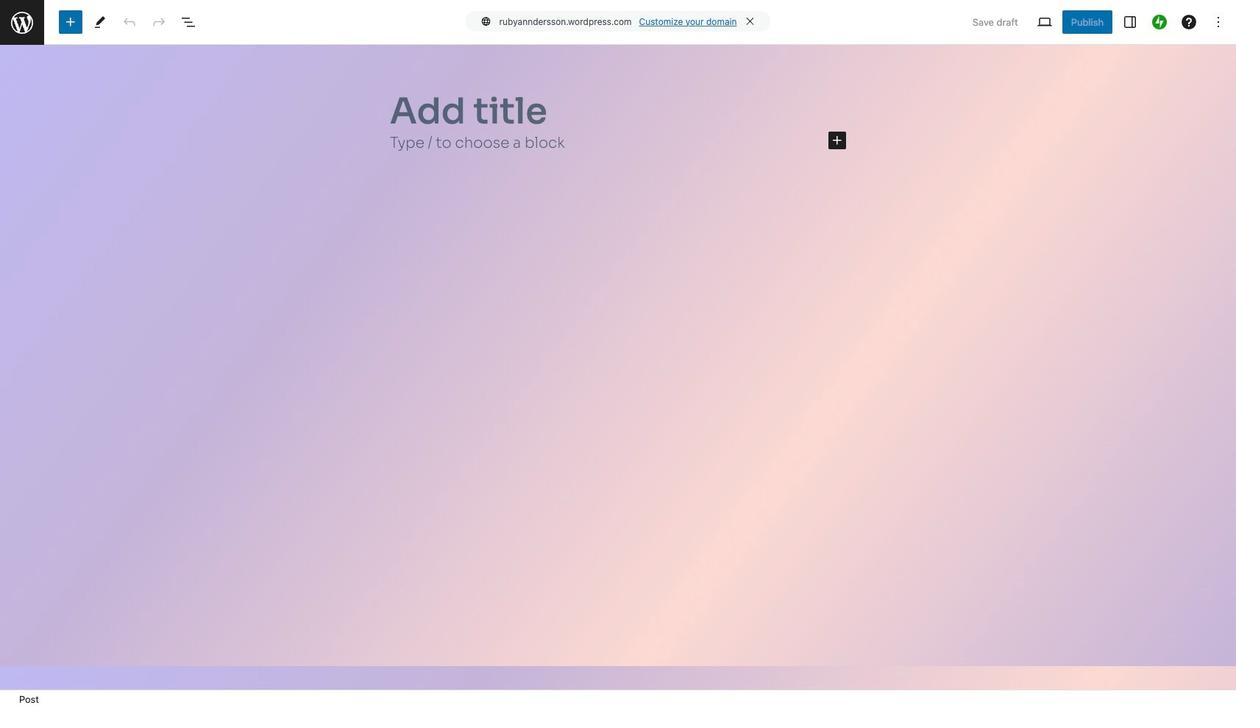 Task type: locate. For each thing, give the bounding box(es) containing it.
settings image
[[1122, 13, 1140, 31]]

redo image
[[150, 13, 168, 31]]

toggle block inserter image
[[62, 13, 80, 31]]

help image
[[1181, 13, 1199, 31]]

editor content region
[[0, 45, 1237, 691]]



Task type: vqa. For each thing, say whether or not it's contained in the screenshot.
Settings icon
yes



Task type: describe. For each thing, give the bounding box(es) containing it.
jetpack image
[[1153, 15, 1168, 29]]

options image
[[1210, 13, 1228, 31]]

tools image
[[91, 13, 109, 31]]

undo image
[[121, 13, 138, 31]]

view image
[[1036, 13, 1054, 31]]

document overview image
[[180, 13, 197, 31]]



